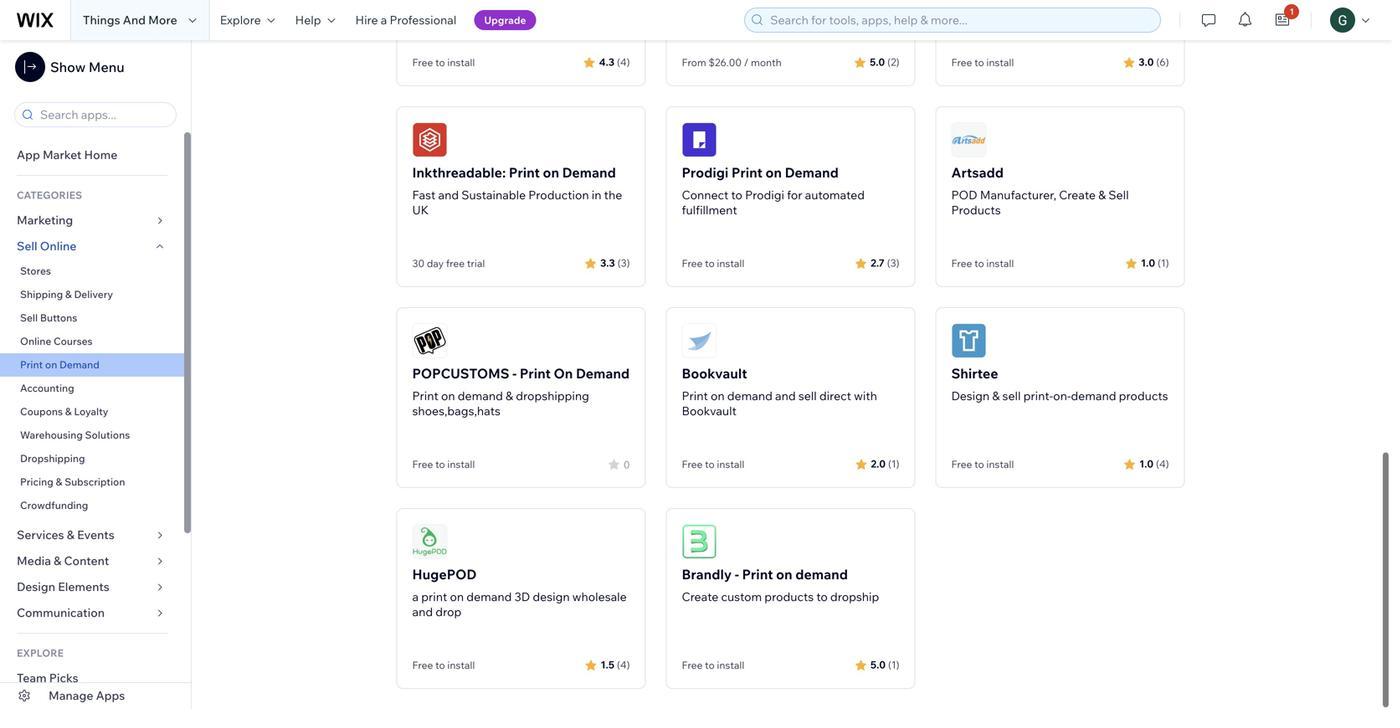 Task type: describe. For each thing, give the bounding box(es) containing it.
free for shirtee
[[952, 458, 973, 471]]

design elements
[[17, 580, 110, 594]]

free for popcustoms - print on demand
[[413, 458, 433, 471]]

- for popcustoms
[[513, 365, 517, 382]]

hire a professional link
[[346, 0, 467, 40]]

manage
[[49, 689, 93, 703]]

free for brandly - print on demand
[[682, 659, 703, 672]]

loyalty
[[74, 405, 108, 418]]

media & content link
[[0, 549, 184, 575]]

media & content
[[17, 554, 109, 568]]

free to install for hugepod
[[413, 659, 475, 672]]

print inside sidebar "element"
[[20, 358, 43, 371]]

to inside 'brandly - print on demand create custom products to dropship'
[[817, 590, 828, 604]]

5.0 (1)
[[871, 659, 900, 671]]

popcustoms - print on demand print on demand & dropshipping shoes,bags,hats
[[413, 365, 630, 418]]

inkthreadable: print on demand fast and sustainable production in the uk
[[413, 164, 623, 217]]

design inside sidebar "element"
[[17, 580, 55, 594]]

1.0 (4)
[[1140, 458, 1170, 470]]

Search apps... field
[[35, 103, 171, 126]]

content
[[64, 554, 109, 568]]

a for hugepod
[[413, 590, 419, 604]]

media
[[17, 554, 51, 568]]

print-
[[1024, 389, 1054, 403]]

0 vertical spatial (4)
[[617, 56, 630, 68]]

online courses link
[[0, 330, 184, 353]]

3d
[[515, 590, 530, 604]]

brandly
[[682, 566, 732, 583]]

3.3
[[601, 257, 615, 269]]

demand inside popcustoms - print on demand print on demand & dropshipping shoes,bags,hats
[[576, 365, 630, 382]]

1.5 (4)
[[601, 659, 630, 671]]

Search for tools, apps, help & more... field
[[766, 8, 1156, 32]]

to for 2.0 (1)
[[705, 458, 715, 471]]

show menu button
[[15, 52, 125, 82]]

connect
[[682, 188, 729, 202]]

create inside 'brandly - print on demand create custom products to dropship'
[[682, 590, 719, 604]]

warehousing
[[20, 429, 83, 441]]

things and more
[[83, 13, 177, 27]]

to for 4.3 (4)
[[436, 56, 445, 69]]

1 vertical spatial prodigi
[[746, 188, 785, 202]]

things
[[83, 13, 120, 27]]

manage apps link
[[0, 683, 191, 709]]

to inside prodigi print on demand connect to prodigi for automated fulfillment
[[732, 188, 743, 202]]

app
[[17, 147, 40, 162]]

inkthreadable:
[[413, 164, 506, 181]]

trial
[[467, 257, 485, 270]]

to for 5.0 (1)
[[705, 659, 715, 672]]

services & events link
[[0, 523, 184, 549]]

help
[[295, 13, 321, 27]]

dropshipping link
[[0, 447, 184, 471]]

to for 1.5 (4)
[[436, 659, 445, 672]]

$26.00
[[709, 56, 742, 69]]

(4) for hugepod
[[617, 659, 630, 671]]

2.7
[[871, 257, 885, 269]]

pricing & subscription
[[20, 476, 125, 488]]

automated
[[805, 188, 865, 202]]

to for 1.0 (1)
[[975, 257, 985, 270]]

on-
[[1054, 389, 1072, 403]]

demand inside bookvault print on demand and sell direct with bookvault
[[728, 389, 773, 403]]

a for hire
[[381, 13, 387, 27]]

1
[[1290, 6, 1295, 17]]

2.0
[[871, 458, 886, 470]]

design inside shirtee design & sell print-on-demand products
[[952, 389, 990, 403]]

drop
[[436, 605, 462, 619]]

products
[[952, 203, 1001, 217]]

install for prodigi print on demand
[[717, 257, 745, 270]]

sell online
[[17, 239, 77, 253]]

print on demand link
[[0, 353, 184, 377]]

30 day free trial
[[413, 257, 485, 270]]

apps
[[96, 689, 125, 703]]

create inside artsadd pod manufacturer, create & sell products
[[1060, 188, 1096, 202]]

sell online link
[[0, 234, 184, 260]]

install for brandly - print on demand
[[717, 659, 745, 672]]

show menu
[[50, 59, 125, 75]]

0
[[624, 459, 630, 471]]

free to install for popcustoms - print on demand
[[413, 458, 475, 471]]

and inside hugepod a print on demand 3d design wholesale and drop
[[413, 605, 433, 619]]

inkthreadable: print on demand logo image
[[413, 122, 448, 157]]

communication
[[17, 606, 107, 620]]

hire
[[356, 13, 378, 27]]

on inside popcustoms - print on demand print on demand & dropshipping shoes,bags,hats
[[441, 389, 455, 403]]

print inside 'brandly - print on demand create custom products to dropship'
[[743, 566, 774, 583]]

free down 'search for tools, apps, help & more...' field
[[952, 56, 973, 69]]

1.0 (1)
[[1142, 257, 1170, 269]]

free to install for brandly - print on demand
[[682, 659, 745, 672]]

dropshipping
[[516, 389, 590, 403]]

upgrade
[[484, 14, 526, 26]]

shipping & delivery
[[20, 288, 113, 301]]

demand inside 'brandly - print on demand create custom products to dropship'
[[796, 566, 848, 583]]

pod
[[952, 188, 978, 202]]

categories
[[17, 189, 82, 201]]

warehousing solutions link
[[0, 424, 184, 447]]

demand inside prodigi print on demand connect to prodigi for automated fulfillment
[[785, 164, 839, 181]]

manage apps
[[49, 689, 125, 703]]

online courses
[[20, 335, 93, 348]]

on inside prodigi print on demand connect to prodigi for automated fulfillment
[[766, 164, 782, 181]]

show
[[50, 59, 86, 75]]

demand inside popcustoms - print on demand print on demand & dropshipping shoes,bags,hats
[[458, 389, 503, 403]]

professional
[[390, 13, 457, 27]]

stores
[[20, 265, 51, 277]]

upgrade button
[[474, 10, 537, 30]]

demand inside inkthreadable: print on demand fast and sustainable production in the uk
[[563, 164, 616, 181]]

demand inside hugepod a print on demand 3d design wholesale and drop
[[467, 590, 512, 604]]

sustainable
[[462, 188, 526, 202]]

free to install for bookvault
[[682, 458, 745, 471]]

on inside print on demand link
[[45, 358, 57, 371]]

hugepod
[[413, 566, 477, 583]]

shirtee logo image
[[952, 323, 987, 358]]

sell inside bookvault print on demand and sell direct with bookvault
[[799, 389, 817, 403]]

install for popcustoms - print on demand
[[448, 458, 475, 471]]

free to install for shirtee
[[952, 458, 1015, 471]]

0 vertical spatial prodigi
[[682, 164, 729, 181]]

1 bookvault from the top
[[682, 365, 748, 382]]

elements
[[58, 580, 110, 594]]

0 vertical spatial online
[[40, 239, 77, 253]]

shirtee
[[952, 365, 999, 382]]

(1) for &
[[1158, 257, 1170, 269]]

explore
[[220, 13, 261, 27]]



Task type: locate. For each thing, give the bounding box(es) containing it.
services & events
[[17, 528, 115, 542]]

1.0 for artsadd
[[1142, 257, 1156, 269]]

print
[[422, 590, 448, 604]]

products inside 'brandly - print on demand create custom products to dropship'
[[765, 590, 814, 604]]

in
[[592, 188, 602, 202]]

brandly - print on demand logo image
[[682, 524, 717, 560]]

subscription
[[65, 476, 125, 488]]

shipping & delivery link
[[0, 283, 184, 307]]

demand up for
[[785, 164, 839, 181]]

print up custom
[[743, 566, 774, 583]]

free to install
[[413, 56, 475, 69], [952, 56, 1015, 69], [682, 257, 745, 270], [952, 257, 1015, 270], [413, 458, 475, 471], [682, 458, 745, 471], [952, 458, 1015, 471], [413, 659, 475, 672], [682, 659, 745, 672]]

prodigi left for
[[746, 188, 785, 202]]

2 horizontal spatial and
[[776, 389, 796, 403]]

print up fulfillment
[[732, 164, 763, 181]]

crowdfunding link
[[0, 494, 184, 518]]

custom
[[722, 590, 762, 604]]

install for shirtee
[[987, 458, 1015, 471]]

help button
[[285, 0, 346, 40]]

manufacturer,
[[981, 188, 1057, 202]]

0 horizontal spatial (3)
[[618, 257, 630, 269]]

free down products
[[952, 257, 973, 270]]

1 horizontal spatial design
[[952, 389, 990, 403]]

- up custom
[[735, 566, 740, 583]]

bookvault logo image
[[682, 323, 717, 358]]

create
[[1060, 188, 1096, 202], [682, 590, 719, 604]]

1 horizontal spatial a
[[413, 590, 419, 604]]

1 sell from the left
[[799, 389, 817, 403]]

artsadd
[[952, 164, 1004, 181]]

design down media
[[17, 580, 55, 594]]

marketing
[[17, 213, 73, 227]]

on inside bookvault print on demand and sell direct with bookvault
[[711, 389, 725, 403]]

sell inside artsadd pod manufacturer, create & sell products
[[1109, 188, 1130, 202]]

free
[[446, 257, 465, 270]]

and down print
[[413, 605, 433, 619]]

1 5.0 from the top
[[870, 56, 885, 68]]

0 horizontal spatial and
[[413, 605, 433, 619]]

print inside bookvault print on demand and sell direct with bookvault
[[682, 389, 708, 403]]

warehousing solutions
[[20, 429, 130, 441]]

online down marketing
[[40, 239, 77, 253]]

1 vertical spatial 1.0
[[1140, 458, 1154, 470]]

services
[[17, 528, 64, 542]]

2.0 (1)
[[871, 458, 900, 470]]

free down professional
[[413, 56, 433, 69]]

1 vertical spatial online
[[20, 335, 51, 348]]

0 vertical spatial bookvault
[[682, 365, 748, 382]]

free right the 0
[[682, 458, 703, 471]]

accounting
[[20, 382, 74, 395]]

1 horizontal spatial products
[[1120, 389, 1169, 403]]

2 vertical spatial (1)
[[889, 659, 900, 671]]

free for bookvault
[[682, 458, 703, 471]]

0 horizontal spatial -
[[513, 365, 517, 382]]

print left on
[[520, 365, 551, 382]]

products right custom
[[765, 590, 814, 604]]

0 vertical spatial a
[[381, 13, 387, 27]]

1 horizontal spatial prodigi
[[746, 188, 785, 202]]

team
[[17, 671, 47, 686]]

1 vertical spatial products
[[765, 590, 814, 604]]

1 horizontal spatial create
[[1060, 188, 1096, 202]]

(3) for inkthreadable: print on demand
[[618, 257, 630, 269]]

2 vertical spatial (4)
[[617, 659, 630, 671]]

free to install for artsadd
[[952, 257, 1015, 270]]

communication link
[[0, 601, 184, 627]]

from $26.00 / month
[[682, 56, 782, 69]]

sell for sell online
[[17, 239, 37, 253]]

4.3 (4)
[[599, 56, 630, 68]]

- for brandly
[[735, 566, 740, 583]]

1 horizontal spatial -
[[735, 566, 740, 583]]

app market home link
[[0, 142, 184, 168]]

from
[[682, 56, 707, 69]]

free down the shoes,bags,hats
[[413, 458, 433, 471]]

to for 3.0 (6)
[[975, 56, 985, 69]]

0 horizontal spatial create
[[682, 590, 719, 604]]

online down sell buttons
[[20, 335, 51, 348]]

to for 1.0 (4)
[[975, 458, 985, 471]]

demand inside sidebar "element"
[[60, 358, 100, 371]]

2 bookvault from the top
[[682, 404, 737, 418]]

brandly - print on demand create custom products to dropship
[[682, 566, 880, 604]]

1.0 for shirtee
[[1140, 458, 1154, 470]]

popcustoms - print on demand logo image
[[413, 323, 448, 358]]

1 vertical spatial sell
[[17, 239, 37, 253]]

a inside hugepod a print on demand 3d design wholesale and drop
[[413, 590, 419, 604]]

1.5
[[601, 659, 615, 671]]

dropship
[[831, 590, 880, 604]]

& inside artsadd pod manufacturer, create & sell products
[[1099, 188, 1107, 202]]

1 horizontal spatial sell
[[1003, 389, 1021, 403]]

1 vertical spatial create
[[682, 590, 719, 604]]

and left the direct
[[776, 389, 796, 403]]

3.3 (3)
[[601, 257, 630, 269]]

0 horizontal spatial a
[[381, 13, 387, 27]]

coupons
[[20, 405, 63, 418]]

on inside 'brandly - print on demand create custom products to dropship'
[[777, 566, 793, 583]]

&
[[1099, 188, 1107, 202], [65, 288, 72, 301], [506, 389, 514, 403], [993, 389, 1000, 403], [65, 405, 72, 418], [56, 476, 62, 488], [67, 528, 74, 542], [54, 554, 61, 568]]

2 (3) from the left
[[888, 257, 900, 269]]

print inside inkthreadable: print on demand fast and sustainable production in the uk
[[509, 164, 540, 181]]

2 sell from the left
[[1003, 389, 1021, 403]]

and
[[123, 13, 146, 27]]

on
[[543, 164, 560, 181], [766, 164, 782, 181], [45, 358, 57, 371], [441, 389, 455, 403], [711, 389, 725, 403], [777, 566, 793, 583], [450, 590, 464, 604]]

0 horizontal spatial prodigi
[[682, 164, 729, 181]]

(3) for prodigi print on demand
[[888, 257, 900, 269]]

sell left the direct
[[799, 389, 817, 403]]

1 vertical spatial -
[[735, 566, 740, 583]]

0 vertical spatial 1.0
[[1142, 257, 1156, 269]]

uk
[[413, 203, 429, 217]]

sidebar element
[[0, 40, 192, 709]]

products for demand
[[765, 590, 814, 604]]

0 vertical spatial (1)
[[1158, 257, 1170, 269]]

products up '1.0 (4)'
[[1120, 389, 1169, 403]]

(1) for and
[[889, 458, 900, 470]]

menu
[[89, 59, 125, 75]]

5.0 for 5.0 (1)
[[871, 659, 886, 671]]

(3)
[[618, 257, 630, 269], [888, 257, 900, 269]]

0 vertical spatial create
[[1060, 188, 1096, 202]]

on
[[554, 365, 573, 382]]

5.0 down 'dropship'
[[871, 659, 886, 671]]

/
[[744, 56, 749, 69]]

- up dropshipping
[[513, 365, 517, 382]]

solutions
[[85, 429, 130, 441]]

a
[[381, 13, 387, 27], [413, 590, 419, 604]]

0 vertical spatial sell
[[1109, 188, 1130, 202]]

demand down the courses
[[60, 358, 100, 371]]

5.0 for 5.0 (2)
[[870, 56, 885, 68]]

0 vertical spatial 5.0
[[870, 56, 885, 68]]

to for 2.7 (3)
[[705, 257, 715, 270]]

hugepod a print on demand 3d design wholesale and drop
[[413, 566, 627, 619]]

prodigi up connect
[[682, 164, 729, 181]]

design elements link
[[0, 575, 184, 601]]

free down print
[[413, 659, 433, 672]]

products for print-
[[1120, 389, 1169, 403]]

a left print
[[413, 590, 419, 604]]

events
[[77, 528, 115, 542]]

install
[[448, 56, 475, 69], [987, 56, 1015, 69], [717, 257, 745, 270], [987, 257, 1015, 270], [448, 458, 475, 471], [717, 458, 745, 471], [987, 458, 1015, 471], [448, 659, 475, 672], [717, 659, 745, 672]]

4.3
[[599, 56, 615, 68]]

team picks
[[17, 671, 78, 686]]

home
[[84, 147, 118, 162]]

1 vertical spatial a
[[413, 590, 419, 604]]

for
[[787, 188, 803, 202]]

create down brandly
[[682, 590, 719, 604]]

coupons & loyalty
[[20, 405, 108, 418]]

install for hugepod
[[448, 659, 475, 672]]

and inside bookvault print on demand and sell direct with bookvault
[[776, 389, 796, 403]]

(3) right '2.7'
[[888, 257, 900, 269]]

a right 'hire'
[[381, 13, 387, 27]]

0 horizontal spatial sell
[[799, 389, 817, 403]]

2 vertical spatial sell
[[20, 312, 38, 324]]

demand inside shirtee design & sell print-on-demand products
[[1072, 389, 1117, 403]]

- inside 'brandly - print on demand create custom products to dropship'
[[735, 566, 740, 583]]

and right fast
[[438, 188, 459, 202]]

sell left print-
[[1003, 389, 1021, 403]]

dropshipping
[[20, 452, 85, 465]]

on inside inkthreadable: print on demand fast and sustainable production in the uk
[[543, 164, 560, 181]]

with
[[854, 389, 878, 403]]

explore
[[17, 647, 64, 660]]

and inside inkthreadable: print on demand fast and sustainable production in the uk
[[438, 188, 459, 202]]

3.0
[[1139, 56, 1155, 68]]

crowdfunding
[[20, 499, 88, 512]]

5.0 (2)
[[870, 56, 900, 68]]

courses
[[54, 335, 93, 348]]

accounting link
[[0, 377, 184, 400]]

hire a professional
[[356, 13, 457, 27]]

picks
[[49, 671, 78, 686]]

print up sustainable
[[509, 164, 540, 181]]

demand right on
[[576, 365, 630, 382]]

0 horizontal spatial design
[[17, 580, 55, 594]]

coupons & loyalty link
[[0, 400, 184, 424]]

free right 1.5 (4)
[[682, 659, 703, 672]]

0 vertical spatial design
[[952, 389, 990, 403]]

(3) right the "3.3"
[[618, 257, 630, 269]]

wholesale
[[573, 590, 627, 604]]

-
[[513, 365, 517, 382], [735, 566, 740, 583]]

sell
[[799, 389, 817, 403], [1003, 389, 1021, 403]]

free for prodigi print on demand
[[682, 257, 703, 270]]

1 vertical spatial (4)
[[1157, 458, 1170, 470]]

production
[[529, 188, 589, 202]]

prodigi print on demand logo image
[[682, 122, 717, 157]]

fast
[[413, 188, 436, 202]]

1 vertical spatial bookvault
[[682, 404, 737, 418]]

1 button
[[1265, 0, 1302, 40]]

& inside shirtee design & sell print-on-demand products
[[993, 389, 1000, 403]]

demand up the "in"
[[563, 164, 616, 181]]

artsadd logo image
[[952, 122, 987, 157]]

free down fulfillment
[[682, 257, 703, 270]]

products inside shirtee design & sell print-on-demand products
[[1120, 389, 1169, 403]]

(4) for shirtee
[[1157, 458, 1170, 470]]

install for bookvault
[[717, 458, 745, 471]]

1 vertical spatial design
[[17, 580, 55, 594]]

print down bookvault logo
[[682, 389, 708, 403]]

free right 2.0 (1)
[[952, 458, 973, 471]]

free for hugepod
[[413, 659, 433, 672]]

0 vertical spatial and
[[438, 188, 459, 202]]

1 horizontal spatial and
[[438, 188, 459, 202]]

design down shirtee
[[952, 389, 990, 403]]

on inside hugepod a print on demand 3d design wholesale and drop
[[450, 590, 464, 604]]

0 horizontal spatial products
[[765, 590, 814, 604]]

1 vertical spatial 5.0
[[871, 659, 886, 671]]

sell buttons
[[20, 312, 77, 324]]

sell inside shirtee design & sell print-on-demand products
[[1003, 389, 1021, 403]]

2 5.0 from the top
[[871, 659, 886, 671]]

pricing & subscription link
[[0, 471, 184, 494]]

sell buttons link
[[0, 307, 184, 330]]

design
[[533, 590, 570, 604]]

demand
[[458, 389, 503, 403], [728, 389, 773, 403], [1072, 389, 1117, 403], [796, 566, 848, 583], [467, 590, 512, 604]]

free for artsadd
[[952, 257, 973, 270]]

1 (3) from the left
[[618, 257, 630, 269]]

0 vertical spatial -
[[513, 365, 517, 382]]

artsadd pod manufacturer, create & sell products
[[952, 164, 1130, 217]]

0 vertical spatial products
[[1120, 389, 1169, 403]]

(1) for demand
[[889, 659, 900, 671]]

& inside popcustoms - print on demand print on demand & dropshipping shoes,bags,hats
[[506, 389, 514, 403]]

print up the shoes,bags,hats
[[413, 389, 439, 403]]

print up accounting
[[20, 358, 43, 371]]

print inside prodigi print on demand connect to prodigi for automated fulfillment
[[732, 164, 763, 181]]

- inside popcustoms - print on demand print on demand & dropshipping shoes,bags,hats
[[513, 365, 517, 382]]

hugepod logo image
[[413, 524, 448, 560]]

(1)
[[1158, 257, 1170, 269], [889, 458, 900, 470], [889, 659, 900, 671]]

1 vertical spatial (1)
[[889, 458, 900, 470]]

free to install for prodigi print on demand
[[682, 257, 745, 270]]

1 vertical spatial and
[[776, 389, 796, 403]]

bookvault print on demand and sell direct with bookvault
[[682, 365, 878, 418]]

5.0 left (2)
[[870, 56, 885, 68]]

sell for sell buttons
[[20, 312, 38, 324]]

2 vertical spatial and
[[413, 605, 433, 619]]

1 horizontal spatial (3)
[[888, 257, 900, 269]]

create right 'manufacturer,'
[[1060, 188, 1096, 202]]

shoes,bags,hats
[[413, 404, 501, 418]]

30
[[413, 257, 425, 270]]

install for artsadd
[[987, 257, 1015, 270]]



Task type: vqa. For each thing, say whether or not it's contained in the screenshot.
"Number"
no



